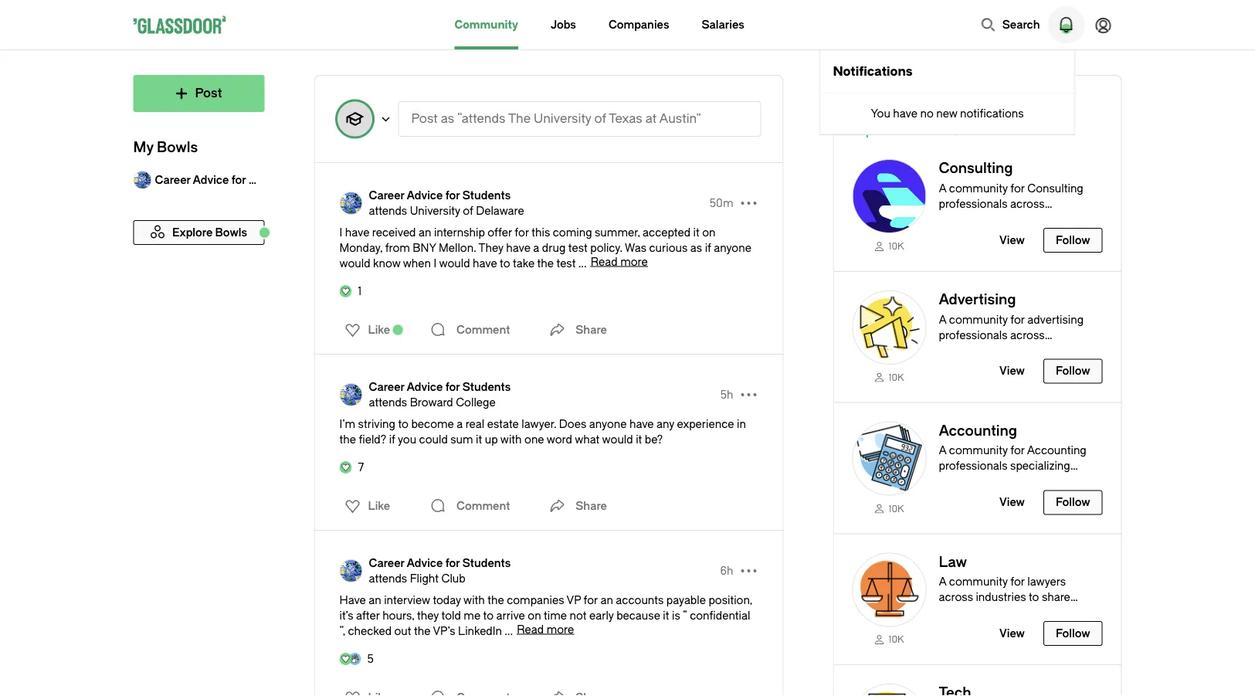 Task type: vqa. For each thing, say whether or not it's contained in the screenshot.
the right don't
no



Task type: locate. For each thing, give the bounding box(es) containing it.
1 vertical spatial test
[[557, 257, 576, 270]]

2 vertical spatial attends
[[369, 572, 407, 585]]

1 horizontal spatial university
[[534, 112, 592, 126]]

1 vertical spatial share
[[576, 499, 607, 512]]

1 horizontal spatial read
[[591, 255, 618, 268]]

4 10k link from the top
[[853, 633, 927, 646]]

position,
[[709, 594, 753, 607]]

career for career advice for students attends flight club
[[369, 557, 405, 569]]

3 10k from the top
[[889, 503, 904, 514]]

0 horizontal spatial as
[[441, 112, 454, 126]]

6h link
[[720, 563, 734, 579]]

advice inside career advice for students attends flight club
[[407, 557, 443, 569]]

companies for consulting
[[939, 213, 997, 226]]

2 vertical spatial across
[[939, 591, 973, 604]]

read more button
[[591, 255, 648, 268], [517, 623, 574, 636]]

2 vertical spatial image for post author image
[[340, 559, 363, 583]]

anyone inside the i have received an internship offer for this coming summer, accepted it on monday, from bny mellon. they have a drug test policy. was curious as if anyone would know when i would have to take the test ...
[[714, 241, 752, 254]]

test down drug
[[557, 257, 576, 270]]

attends up "striving"
[[369, 396, 407, 409]]

no
[[921, 107, 934, 120]]

hours,
[[383, 609, 415, 622]]

a inside advertising a community for advertising professionals across companies
[[939, 313, 947, 326]]

across
[[1011, 197, 1045, 210], [1011, 329, 1045, 341], [939, 591, 973, 604]]

if inside i'm striving to become a real estate lawyer. does anyone have any experience in the field? if you could sum it up with one word what would it be?
[[389, 433, 395, 446]]

attends
[[369, 204, 407, 217], [369, 396, 407, 409], [369, 572, 407, 585]]

to inside have an interview today with the companies vp for an accounts payable position, it's after hours, they told me to arrive on time not early because it is " confidential ", checked out the vp's linkedin ...
[[483, 609, 494, 622]]

0 vertical spatial consulting
[[939, 160, 1013, 177]]

with up me
[[464, 594, 485, 607]]

1 vertical spatial anyone
[[589, 418, 627, 430]]

to right me
[[483, 609, 494, 622]]

to inside the i have received an internship offer for this coming summer, accepted it on monday, from bny mellon. they have a drug test policy. was curious as if anyone would know when i would have to take the test ...
[[500, 257, 510, 270]]

image for post author image up monday,
[[340, 192, 363, 215]]

1 a from the top
[[939, 182, 947, 195]]

career inside career advice for students attends broward college
[[369, 381, 405, 393]]

have inside i'm striving to become a real estate lawyer. does anyone have any experience in the field? if you could sum it up with one word what would it be?
[[630, 418, 654, 430]]

... down arrive
[[505, 625, 513, 637]]

0 horizontal spatial i
[[340, 226, 342, 239]]

if
[[705, 241, 711, 254], [389, 433, 395, 446]]

1 horizontal spatial bowls
[[911, 125, 943, 138]]

have up monday,
[[345, 226, 370, 239]]

0 vertical spatial you
[[954, 94, 987, 116]]

comment
[[457, 323, 510, 336], [457, 499, 510, 512]]

0 vertical spatial comment
[[457, 323, 510, 336]]

advice for career advice for students
[[193, 173, 229, 186]]

read more button down "time"
[[517, 623, 574, 636]]

with down the estate
[[501, 433, 522, 446]]

attends up received
[[369, 204, 407, 217]]

read more for policy.
[[591, 255, 648, 268]]

0 vertical spatial community
[[949, 182, 1008, 195]]

students
[[249, 173, 297, 186], [463, 189, 511, 202], [463, 381, 511, 393], [463, 557, 511, 569]]

offer
[[488, 226, 512, 239]]

of left 'texas'
[[595, 112, 606, 126]]

0 vertical spatial if
[[705, 241, 711, 254]]

attends inside career advice for students attends flight club
[[369, 572, 407, 585]]

i up monday,
[[340, 226, 342, 239]]

image for bowl image for advertising
[[853, 290, 927, 364]]

career advice for students link down the my bowls
[[133, 165, 297, 195]]

would inside i'm striving to become a real estate lawyer. does anyone have any experience in the field? if you could sum it up with one word what would it be?
[[602, 433, 633, 446]]

4 image for bowl image from the top
[[853, 553, 927, 627]]

1 horizontal spatial ...
[[578, 257, 587, 270]]

2 vertical spatial community
[[949, 575, 1008, 588]]

have up 'all'
[[893, 107, 918, 120]]

all
[[895, 125, 909, 138]]

more for not
[[547, 623, 574, 636]]

1 vertical spatial like button
[[336, 494, 395, 518]]

read more button down policy.
[[591, 255, 648, 268]]

have
[[893, 107, 918, 120], [345, 226, 370, 239], [506, 241, 531, 254], [473, 257, 497, 270], [630, 418, 654, 430]]

a down advertising
[[939, 313, 947, 326]]

professionals inside consulting a community for consulting professionals across companies
[[939, 197, 1008, 210]]

the down drug
[[537, 257, 554, 270]]

1 comment button from the top
[[426, 314, 514, 345]]

0 vertical spatial read more button
[[591, 255, 648, 268]]

this
[[532, 226, 550, 239]]

0 horizontal spatial with
[[464, 594, 485, 607]]

1 vertical spatial a
[[457, 418, 463, 430]]

on
[[702, 226, 716, 239], [528, 609, 541, 622]]

for inside consulting a community for consulting professionals across companies
[[1011, 182, 1025, 195]]

1 professionals from the top
[[939, 197, 1008, 210]]

to down lawyers
[[1029, 591, 1039, 604]]

1 vertical spatial image for post author image
[[340, 383, 363, 406]]

community for consulting
[[949, 182, 1008, 195]]

1 horizontal spatial an
[[419, 226, 431, 239]]

image for post author image
[[340, 192, 363, 215], [340, 383, 363, 406], [340, 559, 363, 583]]

sum
[[451, 433, 473, 446]]

1 horizontal spatial you
[[954, 94, 987, 116]]

0 vertical spatial share
[[576, 323, 607, 336]]

3 10k link from the top
[[853, 502, 927, 515]]

delaware
[[476, 204, 524, 217]]

me
[[464, 609, 481, 622]]

1 horizontal spatial read more button
[[591, 255, 648, 268]]

like button down 1
[[336, 318, 395, 342]]

career for career advice for students attends broward college
[[369, 381, 405, 393]]

0 horizontal spatial read more
[[517, 623, 574, 636]]

1 horizontal spatial read more
[[591, 255, 648, 268]]

you
[[954, 94, 987, 116], [398, 433, 417, 446]]

you left could
[[398, 433, 417, 446]]

it left up
[[476, 433, 482, 446]]

0 horizontal spatial you
[[398, 433, 417, 446]]

the
[[537, 257, 554, 270], [340, 433, 356, 446], [488, 594, 504, 607], [414, 625, 431, 637]]

0 horizontal spatial read
[[517, 623, 544, 636]]

post as "attends the university of texas at austin"
[[411, 112, 701, 126]]

internship
[[434, 226, 485, 239]]

1 horizontal spatial more
[[621, 255, 648, 268]]

a inside law a community for lawyers across industries to share experiences and compare notes
[[939, 575, 947, 588]]

like button down 7
[[336, 494, 395, 518]]

companies inside consulting a community for consulting professionals across companies
[[939, 213, 997, 226]]

would
[[340, 257, 371, 270], [439, 257, 470, 270], [602, 433, 633, 446]]

you up explore all bowls link
[[954, 94, 987, 116]]

professionals for advertising
[[939, 329, 1008, 341]]

1 image for post author image from the top
[[340, 192, 363, 215]]

0 horizontal spatial bowls
[[157, 139, 198, 156]]

0 vertical spatial anyone
[[714, 241, 752, 254]]

the inside the i have received an internship offer for this coming summer, accepted it on monday, from bny mellon. they have a drug test policy. was curious as if anyone would know when i would have to take the test ...
[[537, 257, 554, 270]]

1 vertical spatial share button
[[545, 491, 607, 522]]

0 vertical spatial with
[[501, 433, 522, 446]]

policy.
[[590, 241, 623, 254]]

1 attends from the top
[[369, 204, 407, 217]]

companies inside have an interview today with the companies vp for an accounts payable position, it's after hours, they told me to arrive on time not early because it is " confidential ", checked out the vp's linkedin ...
[[507, 594, 564, 607]]

experience
[[677, 418, 734, 430]]

0 vertical spatial a
[[939, 182, 947, 195]]

drug
[[542, 241, 566, 254]]

1 share button from the top
[[545, 314, 607, 345]]

an up early
[[601, 594, 613, 607]]

across for advertising
[[1011, 329, 1045, 341]]

on inside have an interview today with the companies vp for an accounts payable position, it's after hours, they told me to arrive on time not early because it is " confidential ", checked out the vp's linkedin ...
[[528, 609, 541, 622]]

comment button
[[426, 314, 514, 345], [426, 491, 514, 522]]

career advice for students link for career advice for students attends flight club
[[369, 556, 511, 571]]

1 horizontal spatial anyone
[[714, 241, 752, 254]]

if right field?
[[389, 433, 395, 446]]

0 vertical spatial of
[[595, 112, 606, 126]]

striving
[[358, 418, 396, 430]]

up
[[485, 433, 498, 446]]

1 vertical spatial of
[[463, 204, 473, 217]]

community inside consulting a community for consulting professionals across companies
[[949, 182, 1008, 195]]

of
[[595, 112, 606, 126], [463, 204, 473, 217]]

2 image for post author image from the top
[[340, 383, 363, 406]]

read more down policy.
[[591, 255, 648, 268]]

... inside have an interview today with the companies vp for an accounts payable position, it's after hours, they told me to arrive on time not early because it is " confidential ", checked out the vp's linkedin ...
[[505, 625, 513, 637]]

community inside law a community for lawyers across industries to share experiences and compare notes
[[949, 575, 1008, 588]]

0 vertical spatial like
[[368, 323, 390, 336]]

comment button up career advice for students attends broward college
[[426, 314, 514, 345]]

"
[[683, 609, 687, 622]]

professionals
[[939, 197, 1008, 210], [939, 329, 1008, 341]]

2 a from the top
[[939, 313, 947, 326]]

1 vertical spatial a
[[939, 313, 947, 326]]

image for bowl image
[[853, 159, 927, 233], [853, 290, 927, 364], [853, 421, 927, 496], [853, 553, 927, 627]]

early
[[589, 609, 614, 622]]

comment button down sum
[[426, 491, 514, 522]]

2 10k from the top
[[889, 372, 904, 383]]

3 attends from the top
[[369, 572, 407, 585]]

with inside i'm striving to become a real estate lawyer. does anyone have any experience in the field? if you could sum it up with one word what would it be?
[[501, 433, 522, 446]]

on left "time"
[[528, 609, 541, 622]]

companies inside advertising a community for advertising professionals across companies
[[939, 344, 997, 357]]

the down 'i'm'
[[340, 433, 356, 446]]

0 horizontal spatial ...
[[505, 625, 513, 637]]

0 horizontal spatial university
[[410, 204, 460, 217]]

would right what
[[602, 433, 633, 446]]

if right curious
[[705, 241, 711, 254]]

1 comment from the top
[[457, 323, 510, 336]]

1 vertical spatial community
[[949, 313, 1008, 326]]

1 vertical spatial as
[[691, 241, 702, 254]]

5
[[367, 652, 374, 665]]

2 like from the top
[[368, 499, 390, 512]]

austin"
[[659, 112, 701, 126]]

would down monday,
[[340, 257, 371, 270]]

0 vertical spatial share button
[[545, 314, 607, 345]]

1 community from the top
[[949, 182, 1008, 195]]

read more down "time"
[[517, 623, 574, 636]]

1 vertical spatial i
[[434, 257, 437, 270]]

1 vertical spatial bowls
[[157, 139, 198, 156]]

0 vertical spatial as
[[441, 112, 454, 126]]

0 horizontal spatial on
[[528, 609, 541, 622]]

it left is
[[663, 609, 669, 622]]

1 vertical spatial comment button
[[426, 491, 514, 522]]

1 horizontal spatial a
[[533, 241, 540, 254]]

read more for time
[[517, 623, 574, 636]]

1 horizontal spatial if
[[705, 241, 711, 254]]

the
[[508, 112, 531, 126]]

i'm
[[340, 418, 355, 430]]

0 vertical spatial university
[[534, 112, 592, 126]]

a down law
[[939, 575, 947, 588]]

2 10k link from the top
[[853, 371, 927, 384]]

for inside career advice for students attends broward college
[[446, 381, 460, 393]]

comment up college
[[457, 323, 510, 336]]

career advice for students link for career advice for students attends university of delaware
[[369, 188, 524, 203]]

2 share from the top
[[576, 499, 607, 512]]

1 vertical spatial consulting
[[1028, 182, 1084, 195]]

an
[[419, 226, 431, 239], [369, 594, 381, 607], [601, 594, 613, 607]]

share button
[[545, 314, 607, 345], [545, 491, 607, 522]]

10k
[[889, 241, 904, 252], [889, 372, 904, 383], [889, 503, 904, 514], [889, 634, 904, 645]]

as right curious
[[691, 241, 702, 254]]

to inside i'm striving to become a real estate lawyer. does anyone have any experience in the field? if you could sum it up with one word what would it be?
[[398, 418, 409, 430]]

0 vertical spatial across
[[1011, 197, 1045, 210]]

0 vertical spatial read
[[591, 255, 618, 268]]

vp
[[567, 594, 581, 607]]

texas
[[609, 112, 643, 126]]

image for post author image for career advice for students attends flight club
[[340, 559, 363, 583]]

bowls down no
[[911, 125, 943, 138]]

1 horizontal spatial of
[[595, 112, 606, 126]]

1 vertical spatial ...
[[505, 625, 513, 637]]

across inside consulting a community for consulting professionals across companies
[[1011, 197, 1045, 210]]

1 horizontal spatial as
[[691, 241, 702, 254]]

consulting a community for consulting professionals across companies
[[939, 160, 1084, 226]]

to left take
[[500, 257, 510, 270]]

career advice for students link up the club
[[369, 556, 511, 571]]

attends inside career advice for students attends broward college
[[369, 396, 407, 409]]

advice up broward
[[407, 381, 443, 393]]

1 vertical spatial across
[[1011, 329, 1045, 341]]

1 horizontal spatial with
[[501, 433, 522, 446]]

read for on
[[517, 623, 544, 636]]

advice up received
[[407, 189, 443, 202]]

bowls right my
[[157, 139, 198, 156]]

as right post
[[441, 112, 454, 126]]

0 vertical spatial companies
[[939, 213, 997, 226]]

professionals inside advertising a community for advertising professionals across companies
[[939, 329, 1008, 341]]

career up received
[[369, 189, 405, 202]]

comment button for college
[[426, 491, 514, 522]]

vp's
[[433, 625, 456, 637]]

0 vertical spatial a
[[533, 241, 540, 254]]

read more button for time
[[517, 623, 574, 636]]

0 vertical spatial professionals
[[939, 197, 1008, 210]]

like
[[368, 323, 390, 336], [368, 499, 390, 512]]

2 professionals from the top
[[939, 329, 1008, 341]]

2 image for bowl image from the top
[[853, 290, 927, 364]]

career advice for students link up broward
[[369, 379, 511, 395]]

to right "striving"
[[398, 418, 409, 430]]

0 horizontal spatial a
[[457, 418, 463, 430]]

read down arrive
[[517, 623, 544, 636]]

2 community from the top
[[949, 313, 1008, 326]]

it right 'accepted'
[[693, 226, 700, 239]]

curious
[[649, 241, 688, 254]]

share button for career advice for students attends university of delaware
[[545, 314, 607, 345]]

of inside career advice for students attends university of delaware
[[463, 204, 473, 217]]

community
[[949, 182, 1008, 195], [949, 313, 1008, 326], [949, 575, 1008, 588]]

does
[[559, 418, 587, 430]]

advice up flight
[[407, 557, 443, 569]]

community down advertising
[[949, 313, 1008, 326]]

10k link for advertising
[[853, 371, 927, 384]]

attends for career advice for students attends flight club
[[369, 572, 407, 585]]

professionals for consulting
[[939, 197, 1008, 210]]

explore all bowls link
[[853, 122, 1121, 141]]

advice inside career advice for students attends university of delaware
[[407, 189, 443, 202]]

2 attends from the top
[[369, 396, 407, 409]]

students for career advice for students
[[249, 173, 297, 186]]

1 vertical spatial like
[[368, 499, 390, 512]]

an up the after
[[369, 594, 381, 607]]

they
[[417, 609, 439, 622]]

career for career advice for students
[[155, 173, 191, 186]]

university
[[534, 112, 592, 126], [410, 204, 460, 217]]

career for career advice for students attends university of delaware
[[369, 189, 405, 202]]

attends inside career advice for students attends university of delaware
[[369, 204, 407, 217]]

4 10k from the top
[[889, 634, 904, 645]]

community inside advertising a community for advertising professionals across companies
[[949, 313, 1008, 326]]

3 image for bowl image from the top
[[853, 421, 927, 496]]

the up arrive
[[488, 594, 504, 607]]

students inside career advice for students attends university of delaware
[[463, 189, 511, 202]]

a
[[533, 241, 540, 254], [457, 418, 463, 430]]

salaries
[[702, 18, 745, 31]]

career down the my bowls
[[155, 173, 191, 186]]

1 like button from the top
[[336, 318, 395, 342]]

2 horizontal spatial would
[[602, 433, 633, 446]]

read
[[591, 255, 618, 268], [517, 623, 544, 636]]

bny
[[413, 241, 436, 254]]

i right when
[[434, 257, 437, 270]]

0 horizontal spatial more
[[547, 623, 574, 636]]

community up industries
[[949, 575, 1008, 588]]

law
[[939, 554, 967, 570]]

1 10k from the top
[[889, 241, 904, 252]]

have up take
[[506, 241, 531, 254]]

professionals down explore all bowls link
[[939, 197, 1008, 210]]

...
[[578, 257, 587, 270], [505, 625, 513, 637]]

1 vertical spatial professionals
[[939, 329, 1008, 341]]

10k link for consulting
[[853, 240, 927, 252]]

3 community from the top
[[949, 575, 1008, 588]]

bowls
[[911, 125, 943, 138], [157, 139, 198, 156]]

a down explore all bowls link
[[939, 182, 947, 195]]

3 image for post author image from the top
[[340, 559, 363, 583]]

0 vertical spatial like button
[[336, 318, 395, 342]]

2 share button from the top
[[545, 491, 607, 522]]

today
[[433, 594, 461, 607]]

image for bowl image for law
[[853, 553, 927, 627]]

students inside career advice for students attends broward college
[[463, 381, 511, 393]]

0 vertical spatial more
[[621, 255, 648, 268]]

anyone down 50m "link"
[[714, 241, 752, 254]]

1 vertical spatial if
[[389, 433, 395, 446]]

test down coming
[[568, 241, 588, 254]]

have up be?
[[630, 418, 654, 430]]

word
[[547, 433, 572, 446]]

students inside career advice for students attends flight club
[[463, 557, 511, 569]]

anyone inside i'm striving to become a real estate lawyer. does anyone have any experience in the field? if you could sum it up with one word what would it be?
[[589, 418, 627, 430]]

2 vertical spatial companies
[[507, 594, 564, 607]]

accounts
[[616, 594, 664, 607]]

across inside advertising a community for advertising professionals across companies
[[1011, 329, 1045, 341]]

it left be?
[[636, 433, 642, 446]]

1 vertical spatial read more
[[517, 623, 574, 636]]

community link
[[455, 0, 518, 49]]

as
[[441, 112, 454, 126], [691, 241, 702, 254]]

accounting
[[939, 423, 1018, 439]]

community down explore all bowls link
[[949, 182, 1008, 195]]

... down coming
[[578, 257, 587, 270]]

club
[[442, 572, 466, 585]]

advice inside career advice for students attends broward college
[[407, 381, 443, 393]]

2 comment button from the top
[[426, 491, 514, 522]]

read for test
[[591, 255, 618, 268]]

0 vertical spatial image for post author image
[[340, 192, 363, 215]]

professionals down advertising
[[939, 329, 1008, 341]]

like down know
[[368, 323, 390, 336]]

career up the 'interview'
[[369, 557, 405, 569]]

1 vertical spatial read
[[517, 623, 544, 636]]

0 vertical spatial read more
[[591, 255, 648, 268]]

1 vertical spatial on
[[528, 609, 541, 622]]

image for post author image up 'i'm'
[[340, 383, 363, 406]]

notifications
[[960, 107, 1024, 120]]

1 horizontal spatial on
[[702, 226, 716, 239]]

1 horizontal spatial consulting
[[1028, 182, 1084, 195]]

3 a from the top
[[939, 575, 947, 588]]

2 comment from the top
[[457, 499, 510, 512]]

more down "time"
[[547, 623, 574, 636]]

estate
[[487, 418, 519, 430]]

on down 50m "link"
[[702, 226, 716, 239]]

share for career advice for students attends university of delaware
[[576, 323, 607, 336]]

career inside career advice for students attends university of delaware
[[369, 189, 405, 202]]

career advice for students link up internship
[[369, 188, 524, 203]]

an up bny
[[419, 226, 431, 239]]

my bowls
[[133, 139, 198, 156]]

accepted
[[643, 226, 691, 239]]

1 vertical spatial companies
[[939, 344, 997, 357]]

university right 'the'
[[534, 112, 592, 126]]

advice down the my bowls
[[193, 173, 229, 186]]

read down policy.
[[591, 255, 618, 268]]

1 share from the top
[[576, 323, 607, 336]]

a left real
[[457, 418, 463, 430]]

1 image for bowl image from the top
[[853, 159, 927, 233]]

a down this
[[533, 241, 540, 254]]

toogle identity image
[[336, 100, 374, 138]]

career up "striving"
[[369, 381, 405, 393]]

attends up the 'interview'
[[369, 572, 407, 585]]

0 vertical spatial attends
[[369, 204, 407, 217]]

search
[[1003, 18, 1040, 31]]

1 vertical spatial you
[[398, 433, 417, 446]]

consulting
[[939, 160, 1013, 177], [1028, 182, 1084, 195]]

0 vertical spatial comment button
[[426, 314, 514, 345]]

like down field?
[[368, 499, 390, 512]]

0 vertical spatial on
[[702, 226, 716, 239]]

1 10k link from the top
[[853, 240, 927, 252]]

an inside the i have received an internship offer for this coming summer, accepted it on monday, from bny mellon. they have a drug test policy. was curious as if anyone would know when i would have to take the test ...
[[419, 226, 431, 239]]

0 horizontal spatial of
[[463, 204, 473, 217]]

1 vertical spatial read more button
[[517, 623, 574, 636]]

i
[[340, 226, 342, 239], [434, 257, 437, 270]]

more down was
[[621, 255, 648, 268]]

university up internship
[[410, 204, 460, 217]]

a inside consulting a community for consulting professionals across companies
[[939, 182, 947, 195]]

1 vertical spatial attends
[[369, 396, 407, 409]]

career inside career advice for students attends flight club
[[369, 557, 405, 569]]

0 vertical spatial i
[[340, 226, 342, 239]]

as inside button
[[441, 112, 454, 126]]

image for post author image up have
[[340, 559, 363, 583]]

comment down up
[[457, 499, 510, 512]]

of up internship
[[463, 204, 473, 217]]

have an interview today with the companies vp for an accounts payable position, it's after hours, they told me to arrive on time not early because it is " confidential ", checked out the vp's linkedin ...
[[340, 594, 753, 637]]

0 horizontal spatial if
[[389, 433, 395, 446]]

monday,
[[340, 241, 383, 254]]

0 horizontal spatial anyone
[[589, 418, 627, 430]]

anyone up what
[[589, 418, 627, 430]]

would down the mellon.
[[439, 257, 470, 270]]



Task type: describe. For each thing, give the bounding box(es) containing it.
across for consulting
[[1011, 197, 1045, 210]]

they
[[479, 241, 504, 254]]

you
[[871, 107, 891, 120]]

advice for career advice for students attends university of delaware
[[407, 189, 443, 202]]

advice for career advice for students attends broward college
[[407, 381, 443, 393]]

comment for college
[[457, 499, 510, 512]]

post
[[411, 112, 438, 126]]

to inside law a community for lawyers across industries to share experiences and compare notes
[[1029, 591, 1039, 604]]

career advice for students link for career advice for students attends broward college
[[369, 379, 511, 395]]

have
[[340, 594, 366, 607]]

companies
[[609, 18, 669, 31]]

mellon.
[[439, 241, 476, 254]]

university inside career advice for students attends university of delaware
[[410, 204, 460, 217]]

university inside button
[[534, 112, 592, 126]]

explore all bowls
[[853, 125, 943, 138]]

arrive
[[496, 609, 525, 622]]

2 horizontal spatial an
[[601, 594, 613, 607]]

0 vertical spatial bowls
[[911, 125, 943, 138]]

1 horizontal spatial would
[[439, 257, 470, 270]]

could
[[419, 433, 448, 446]]

any
[[657, 418, 675, 430]]

bowls™ for you
[[853, 94, 987, 116]]

share button for career advice for students attends broward college
[[545, 491, 607, 522]]

a for law
[[939, 575, 947, 588]]

0 vertical spatial test
[[568, 241, 588, 254]]

for inside the i have received an internship offer for this coming summer, accepted it on monday, from bny mellon. they have a drug test policy. was curious as if anyone would know when i would have to take the test ...
[[515, 226, 529, 239]]

a for advertising
[[939, 313, 947, 326]]

community
[[455, 18, 518, 31]]

as inside the i have received an internship offer for this coming summer, accepted it on monday, from bny mellon. they have a drug test policy. was curious as if anyone would know when i would have to take the test ...
[[691, 241, 702, 254]]

for inside career advice for students attends flight club
[[446, 557, 460, 569]]

salaries link
[[702, 0, 745, 49]]

you have no new notifications
[[871, 107, 1024, 120]]

be?
[[645, 433, 663, 446]]

students for career advice for students attends university of delaware
[[463, 189, 511, 202]]

image for bowl image for accounting
[[853, 421, 927, 496]]

i have received an internship offer for this coming summer, accepted it on monday, from bny mellon. they have a drug test policy. was curious as if anyone would know when i would have to take the test ...
[[340, 226, 752, 270]]

1 horizontal spatial i
[[434, 257, 437, 270]]

the down they
[[414, 625, 431, 637]]

10k for consulting
[[889, 241, 904, 252]]

interview
[[384, 594, 430, 607]]

law a community for lawyers across industries to share experiences and compare notes
[[939, 554, 1073, 635]]

linkedin
[[458, 625, 502, 637]]

10k link for law
[[853, 633, 927, 646]]

bowls™
[[853, 94, 921, 116]]

for inside law a community for lawyers across industries to share experiences and compare notes
[[1011, 575, 1025, 588]]

a inside i'm striving to become a real estate lawyer. does anyone have any experience in the field? if you could sum it up with one word what would it be?
[[457, 418, 463, 430]]

it inside the i have received an internship offer for this coming summer, accepted it on monday, from bny mellon. they have a drug test policy. was curious as if anyone would know when i would have to take the test ...
[[693, 226, 700, 239]]

lawyers
[[1028, 575, 1066, 588]]

what
[[575, 433, 600, 446]]

career advice for students attends flight club
[[369, 557, 511, 585]]

across inside law a community for lawyers across industries to share experiences and compare notes
[[939, 591, 973, 604]]

new
[[937, 107, 958, 120]]

5h
[[721, 388, 734, 401]]

you inside i'm striving to become a real estate lawyer. does anyone have any experience in the field? if you could sum it up with one word what would it be?
[[398, 433, 417, 446]]

6h
[[720, 564, 734, 577]]

for inside career advice for students attends university of delaware
[[446, 189, 460, 202]]

it inside have an interview today with the companies vp for an accounts payable position, it's after hours, they told me to arrive on time not early because it is " confidential ", checked out the vp's linkedin ...
[[663, 609, 669, 622]]

confidential
[[690, 609, 751, 622]]

with inside have an interview today with the companies vp for an accounts payable position, it's after hours, they told me to arrive on time not early because it is " confidential ", checked out the vp's linkedin ...
[[464, 594, 485, 607]]

community for law
[[949, 575, 1008, 588]]

share
[[1042, 591, 1071, 604]]

companies for advertising
[[939, 344, 997, 357]]

from
[[385, 241, 410, 254]]

a for consulting
[[939, 182, 947, 195]]

because
[[617, 609, 660, 622]]

attends for career advice for students attends broward college
[[369, 396, 407, 409]]

image for post author image for career advice for students attends university of delaware
[[340, 192, 363, 215]]

comment for of
[[457, 323, 510, 336]]

image for post author image for career advice for students attends broward college
[[340, 383, 363, 406]]

advice for career advice for students attends flight club
[[407, 557, 443, 569]]

when
[[403, 257, 431, 270]]

become
[[411, 418, 454, 430]]

companies link
[[609, 0, 669, 49]]

after
[[356, 609, 380, 622]]

0 horizontal spatial an
[[369, 594, 381, 607]]

time
[[544, 609, 567, 622]]

advertising
[[939, 291, 1016, 308]]

career advice for students
[[155, 173, 297, 186]]

industries
[[976, 591, 1026, 604]]

5h link
[[721, 387, 734, 403]]

summer,
[[595, 226, 640, 239]]

for inside have an interview today with the companies vp for an accounts payable position, it's after hours, they told me to arrive on time not early because it is " confidential ", checked out the vp's linkedin ...
[[584, 594, 598, 607]]

notes
[[939, 622, 968, 635]]

",
[[340, 625, 345, 637]]

one
[[525, 433, 544, 446]]

is
[[672, 609, 680, 622]]

share for career advice for students attends broward college
[[576, 499, 607, 512]]

comment button for of
[[426, 314, 514, 345]]

image for bowl image for consulting
[[853, 159, 927, 233]]

the inside i'm striving to become a real estate lawyer. does anyone have any experience in the field? if you could sum it up with one word what would it be?
[[340, 433, 356, 446]]

more for was
[[621, 255, 648, 268]]

50m link
[[710, 195, 734, 211]]

10k for advertising
[[889, 372, 904, 383]]

was
[[625, 241, 647, 254]]

of inside button
[[595, 112, 606, 126]]

7
[[358, 461, 364, 474]]

field?
[[359, 433, 386, 446]]

notifications
[[833, 64, 913, 78]]

not
[[570, 609, 587, 622]]

flight
[[410, 572, 439, 585]]

have down they
[[473, 257, 497, 270]]

if inside the i have received an internship offer for this coming summer, accepted it on monday, from bny mellon. they have a drug test policy. was curious as if anyone would know when i would have to take the test ...
[[705, 241, 711, 254]]

2 like button from the top
[[336, 494, 395, 518]]

i'm striving to become a real estate lawyer. does anyone have any experience in the field? if you could sum it up with one word what would it be?
[[340, 418, 746, 446]]

payable
[[667, 594, 706, 607]]

take
[[513, 257, 535, 270]]

checked
[[348, 625, 392, 637]]

jobs link
[[551, 0, 576, 49]]

... inside the i have received an internship offer for this coming summer, accepted it on monday, from bny mellon. they have a drug test policy. was curious as if anyone would know when i would have to take the test ...
[[578, 257, 587, 270]]

know
[[373, 257, 401, 270]]

on inside the i have received an internship offer for this coming summer, accepted it on monday, from bny mellon. they have a drug test policy. was curious as if anyone would know when i would have to take the test ...
[[702, 226, 716, 239]]

career advice for students attends broward college
[[369, 381, 511, 409]]

a inside the i have received an internship offer for this coming summer, accepted it on monday, from bny mellon. they have a drug test policy. was curious as if anyone would know when i would have to take the test ...
[[533, 241, 540, 254]]

0 horizontal spatial would
[[340, 257, 371, 270]]

read more button for policy.
[[591, 255, 648, 268]]

1 like from the top
[[368, 323, 390, 336]]

students for career advice for students attends flight club
[[463, 557, 511, 569]]

for inside advertising a community for advertising professionals across companies
[[1011, 313, 1025, 326]]

0 horizontal spatial consulting
[[939, 160, 1013, 177]]

my
[[133, 139, 154, 156]]

broward
[[410, 396, 453, 409]]

coming
[[553, 226, 592, 239]]

experiences
[[939, 606, 1002, 619]]

"attends
[[457, 112, 506, 126]]

students for career advice for students attends broward college
[[463, 381, 511, 393]]

attends for career advice for students attends university of delaware
[[369, 204, 407, 217]]

10k for law
[[889, 634, 904, 645]]

lawyer.
[[522, 418, 557, 430]]

community for advertising
[[949, 313, 1008, 326]]

college
[[456, 396, 496, 409]]

compare
[[1026, 606, 1073, 619]]

in
[[737, 418, 746, 430]]

advertising a community for advertising professionals across companies
[[939, 291, 1084, 357]]

out
[[394, 625, 411, 637]]



